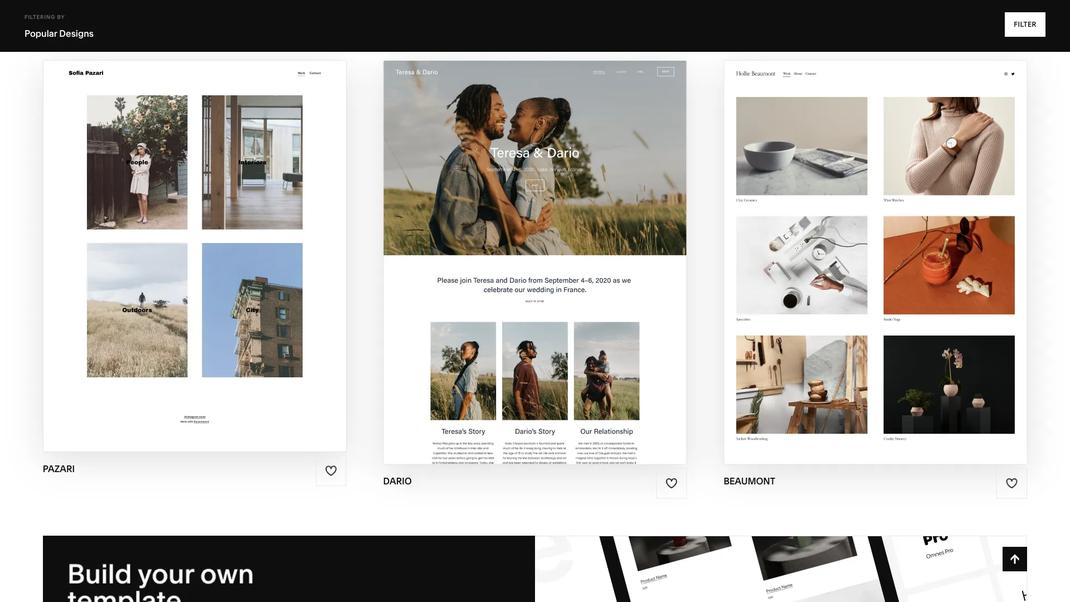 Task type: locate. For each thing, give the bounding box(es) containing it.
by
[[57, 13, 65, 20]]

0 horizontal spatial preview
[[149, 256, 198, 269]]

0 vertical spatial dario
[[545, 240, 581, 254]]

add dario to your favorites list image
[[666, 477, 678, 490]]

start inside 'start with pazari' button
[[135, 234, 169, 247]]

preview dario
[[492, 262, 579, 275]]

2 horizontal spatial with
[[841, 240, 869, 254]]

popular
[[25, 28, 57, 39], [43, 34, 88, 49]]

dario image
[[384, 61, 687, 464]]

pazari
[[203, 234, 242, 247], [201, 256, 240, 269], [43, 463, 75, 474]]

with
[[172, 234, 200, 247], [514, 240, 543, 254], [841, 240, 869, 254]]

with up preview dario
[[514, 240, 543, 254]]

1 horizontal spatial with
[[514, 240, 543, 254]]

start
[[135, 234, 169, 247], [478, 240, 512, 254], [805, 240, 838, 254]]

with for pazari
[[172, 234, 200, 247]]

1 horizontal spatial start
[[478, 240, 512, 254]]

preview pazari
[[149, 256, 240, 269]]

beaumont
[[872, 240, 935, 254], [870, 262, 933, 275], [724, 476, 776, 487]]

designs
[[59, 28, 94, 39], [91, 34, 138, 49]]

preview down "start with pazari" at the top
[[149, 256, 198, 269]]

start inside start with beaumont button
[[805, 240, 838, 254]]

2 vertical spatial pazari
[[43, 463, 75, 474]]

0 vertical spatial pazari
[[203, 234, 242, 247]]

popular down "by"
[[43, 34, 88, 49]]

popular for popular designs
[[25, 28, 57, 39]]

preview inside 'link'
[[818, 262, 867, 275]]

0 horizontal spatial start
[[135, 234, 169, 247]]

start with pazari
[[135, 234, 242, 247]]

build
[[67, 557, 132, 590]]

start with pazari button
[[135, 225, 254, 256]]

popular down filtering
[[25, 28, 57, 39]]

your
[[138, 557, 194, 590]]

start with beaumont button
[[805, 232, 947, 262]]

add pazari to your favorites list image
[[325, 465, 337, 477]]

1 vertical spatial beaumont
[[870, 262, 933, 275]]

start for preview beaumont
[[805, 240, 838, 254]]

0 horizontal spatial with
[[172, 234, 200, 247]]

popular for popular designs templates
[[43, 34, 88, 49]]

2 horizontal spatial start
[[805, 240, 838, 254]]

with up 'preview beaumont'
[[841, 240, 869, 254]]

preview for preview dario
[[492, 262, 541, 275]]

2 horizontal spatial preview
[[818, 262, 867, 275]]

pazari element
[[43, 61, 346, 452]]

start with dario button
[[478, 232, 592, 262]]

preview down start with beaumont in the right of the page
[[818, 262, 867, 275]]

templates
[[140, 34, 201, 49]]

1 vertical spatial dario
[[543, 262, 579, 275]]

preview for preview pazari
[[149, 256, 198, 269]]

preview
[[149, 256, 198, 269], [492, 262, 541, 275], [818, 262, 867, 275]]

start inside the start with dario button
[[478, 240, 512, 254]]

preview down 'start with dario'
[[492, 262, 541, 275]]

1 horizontal spatial preview
[[492, 262, 541, 275]]

filter button
[[1005, 12, 1046, 37]]

build your own template
[[67, 557, 254, 602]]

dario
[[545, 240, 581, 254], [543, 262, 579, 275], [383, 476, 412, 487]]

beaumont image
[[725, 61, 1027, 464]]

with up preview pazari
[[172, 234, 200, 247]]

designs for popular designs
[[59, 28, 94, 39]]

beaumont inside start with beaumont button
[[872, 240, 935, 254]]

beaumont element
[[725, 61, 1027, 464]]

0 vertical spatial beaumont
[[872, 240, 935, 254]]



Task type: describe. For each thing, give the bounding box(es) containing it.
with for dario
[[514, 240, 543, 254]]

start for preview dario
[[478, 240, 512, 254]]

popular designs
[[25, 28, 94, 39]]

with for beaumont
[[841, 240, 869, 254]]

pazari inside button
[[203, 234, 242, 247]]

preview of building your own template image
[[535, 537, 1027, 602]]

2 vertical spatial beaumont
[[724, 476, 776, 487]]

preview dario link
[[492, 254, 579, 284]]

designs for popular designs templates
[[91, 34, 138, 49]]

preview pazari link
[[149, 247, 240, 278]]

1 vertical spatial pazari
[[201, 256, 240, 269]]

start for preview pazari
[[135, 234, 169, 247]]

start with beaumont
[[805, 240, 935, 254]]

filter
[[1014, 20, 1037, 28]]

pazari image
[[43, 61, 346, 452]]

start with dario
[[478, 240, 581, 254]]

dario inside button
[[545, 240, 581, 254]]

back to top image
[[1009, 553, 1022, 565]]

preview beaumont link
[[818, 254, 933, 284]]

template
[[67, 584, 182, 602]]

dario element
[[384, 61, 687, 464]]

own
[[200, 557, 254, 590]]

2 vertical spatial dario
[[383, 476, 412, 487]]

add beaumont to your favorites list image
[[1006, 477, 1019, 490]]

beaumont inside preview beaumont 'link'
[[870, 262, 933, 275]]

filtering by
[[25, 13, 65, 20]]

preview beaumont
[[818, 262, 933, 275]]

popular designs templates
[[43, 34, 201, 49]]

filtering
[[25, 13, 55, 20]]

preview for preview beaumont
[[818, 262, 867, 275]]



Task type: vqa. For each thing, say whether or not it's contained in the screenshot.
In
no



